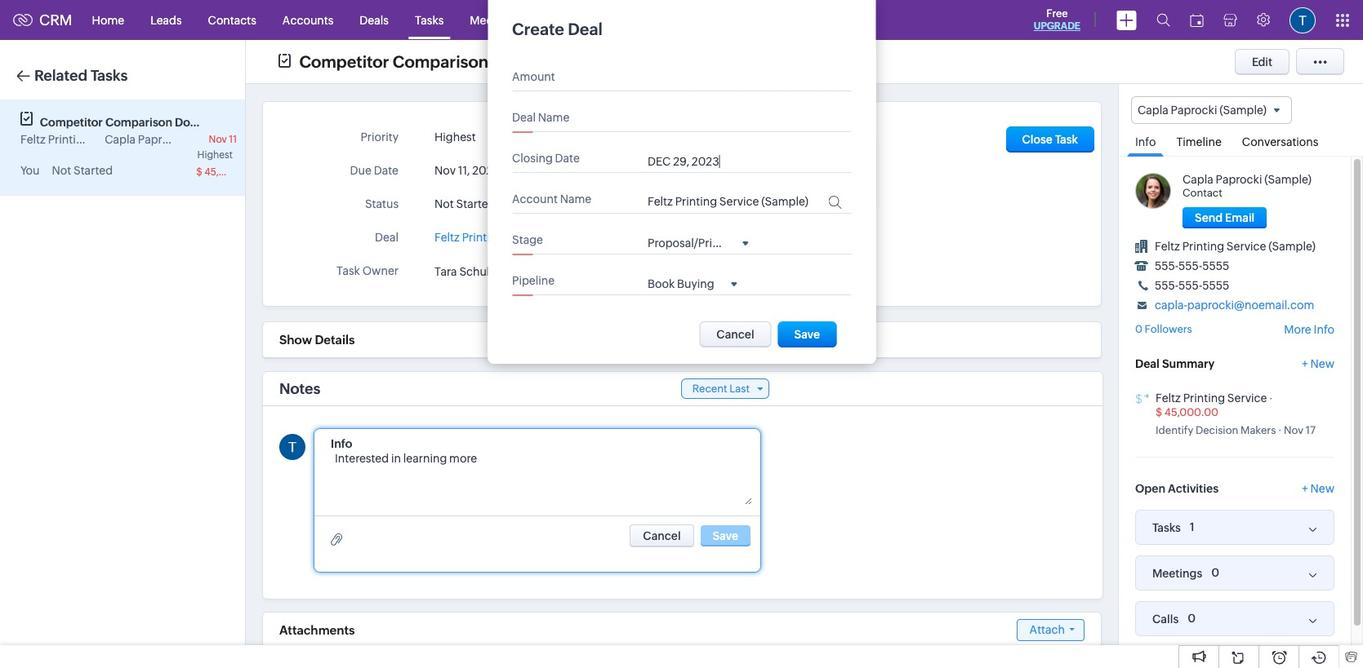 Task type: vqa. For each thing, say whether or not it's contained in the screenshot.
2nd 5555 from the bottom of the page
yes



Task type: describe. For each thing, give the bounding box(es) containing it.
free
[[1047, 7, 1068, 20]]

Add a note text field
[[331, 453, 752, 506]]

free upgrade
[[1034, 7, 1081, 32]]

paprocki inside 'field'
[[1171, 104, 1217, 117]]

nov inside competitor comparison document nov 11
[[209, 134, 227, 145]]

close task
[[1022, 133, 1078, 146]]

create
[[512, 20, 564, 38]]

owner
[[362, 265, 399, 278]]

more
[[1284, 324, 1312, 337]]

name for deal name
[[538, 111, 570, 124]]

attach
[[1030, 624, 1065, 637]]

recent
[[692, 383, 727, 395]]

(sample) up paprocki@noemail.com
[[1269, 240, 1316, 253]]

leads link
[[137, 0, 195, 40]]

0 horizontal spatial meetings
[[470, 13, 519, 27]]

home link
[[79, 0, 137, 40]]

crm
[[39, 11, 72, 29]]

feltz printing service (sample) link
[[1155, 240, 1316, 253]]

service down "related tasks"
[[92, 133, 132, 146]]

document for competitor comparison document
[[492, 52, 574, 71]]

makers
[[1241, 425, 1276, 437]]

recent last
[[692, 383, 750, 395]]

summary
[[1162, 357, 1215, 371]]

nov 11, 2023
[[435, 164, 500, 177]]

date for due date
[[374, 164, 399, 177]]

attachments
[[279, 624, 355, 638]]

capla paprocki (sample) contact
[[1183, 173, 1312, 199]]

leads
[[150, 13, 182, 27]]

you
[[20, 164, 40, 177]]

feltz inside 'feltz printing service · $ 45,000.00 identify decision makers · nov 17'
[[1156, 392, 1181, 405]]

+ new link
[[1302, 357, 1335, 379]]

2 555-555-5555 from the top
[[1155, 279, 1229, 293]]

Add a title... text field
[[331, 436, 466, 453]]

nov inside 'feltz printing service · $ 45,000.00 identify decision makers · nov 17'
[[1284, 425, 1304, 437]]

1 vertical spatial capla paprocki (sample)
[[105, 133, 234, 146]]

1 vertical spatial paprocki
[[138, 133, 184, 146]]

attach link
[[1017, 620, 1085, 642]]

not started for you
[[52, 164, 113, 177]]

feltz up you
[[20, 133, 46, 146]]

closing date
[[512, 152, 580, 165]]

deals link
[[347, 0, 402, 40]]

deal for deal
[[375, 231, 399, 244]]

0 horizontal spatial highest
[[197, 149, 233, 161]]

1 horizontal spatial ·
[[1278, 425, 1282, 437]]

capla inside 'field'
[[1138, 104, 1169, 117]]

17
[[1306, 425, 1316, 437]]

notes
[[279, 381, 320, 398]]

paprocki@noemail.com
[[1187, 299, 1315, 312]]

2 + from the top
[[1302, 483, 1308, 496]]

2023
[[472, 164, 500, 177]]

1
[[1190, 521, 1195, 535]]

printing down related
[[48, 133, 90, 146]]

comparison for competitor comparison document
[[393, 52, 489, 71]]

0 followers
[[1135, 324, 1192, 336]]

capla-
[[1155, 299, 1187, 312]]

0 vertical spatial 45,000.00
[[204, 167, 254, 178]]

due
[[350, 164, 372, 177]]

amount
[[512, 70, 555, 83]]

pipeline
[[512, 274, 555, 288]]

0 horizontal spatial feltz printing service
[[20, 133, 132, 146]]

deal for deal summary
[[1135, 357, 1160, 371]]

contacts
[[208, 13, 256, 27]]

feltz printing service · $ 45,000.00 identify decision makers · nov 17
[[1156, 392, 1316, 437]]

show details link
[[279, 333, 355, 347]]

deal name
[[512, 111, 570, 124]]

feltz printing service (sample)
[[1155, 240, 1316, 253]]

1 vertical spatial calls
[[1152, 613, 1179, 626]]

accounts
[[282, 13, 334, 27]]

book buying
[[648, 278, 714, 291]]

1 horizontal spatial info
[[1314, 324, 1335, 337]]

conversations
[[1242, 136, 1319, 149]]

2 horizontal spatial tasks
[[1152, 522, 1181, 535]]

1 horizontal spatial feltz printing service
[[435, 231, 546, 244]]

1 vertical spatial capla
[[105, 133, 136, 146]]

competitor comparison document
[[299, 52, 574, 71]]

account name
[[512, 193, 592, 206]]

tasks link
[[402, 0, 457, 40]]

0 horizontal spatial calls
[[545, 13, 571, 27]]

competitor for competitor comparison document
[[299, 52, 389, 71]]

0 for meetings
[[1212, 567, 1220, 580]]

capla paprocki (sample) inside 'field'
[[1138, 104, 1267, 117]]

1 new from the top
[[1311, 357, 1335, 371]]

+ inside + new link
[[1302, 357, 1308, 371]]

status
[[365, 198, 399, 211]]

1 555-555-5555 from the top
[[1155, 260, 1229, 273]]

Book Buying field
[[648, 277, 737, 291]]

profile image
[[1290, 7, 1316, 33]]

proposal/price
[[648, 237, 725, 250]]

proposal/price quote
[[648, 237, 761, 250]]

task owner
[[337, 265, 399, 278]]

service inside 'feltz printing service · $ 45,000.00 identify decision makers · nov 17'
[[1227, 392, 1267, 405]]

timeline link
[[1168, 124, 1230, 156]]

quote
[[727, 237, 761, 250]]

search element
[[1147, 0, 1180, 40]]

not for you
[[52, 164, 71, 177]]

create menu element
[[1107, 0, 1147, 40]]

info link
[[1127, 124, 1164, 157]]

edit button
[[1235, 49, 1290, 75]]

service down account
[[506, 231, 546, 244]]

close
[[1022, 133, 1053, 146]]

comparison for competitor comparison document nov 11
[[105, 116, 172, 129]]

create deal
[[512, 20, 603, 38]]

more info
[[1284, 324, 1335, 337]]

(sample) inside capla paprocki (sample) 'field'
[[1220, 104, 1267, 117]]

$ inside 'feltz printing service · $ 45,000.00 identify decision makers · nov 17'
[[1156, 406, 1162, 419]]

11
[[229, 134, 237, 145]]

deals
[[360, 13, 389, 27]]

meetings link
[[457, 0, 532, 40]]

feltz up the capla-
[[1155, 240, 1180, 253]]

document for competitor comparison document nov 11
[[175, 116, 232, 129]]

related tasks
[[34, 67, 128, 84]]

2 + new from the top
[[1302, 483, 1335, 496]]

show details
[[279, 333, 355, 347]]

MMM d, yyyy text field
[[648, 155, 738, 168]]



Task type: locate. For each thing, give the bounding box(es) containing it.
meetings
[[470, 13, 519, 27], [1152, 568, 1203, 581]]

1 horizontal spatial calls
[[1152, 613, 1179, 626]]

task left owner
[[337, 265, 360, 278]]

1 horizontal spatial task
[[1055, 133, 1078, 146]]

capla-paprocki@noemail.com link
[[1155, 299, 1315, 312]]

1 vertical spatial 45,000.00
[[1165, 406, 1219, 419]]

identify
[[1156, 425, 1194, 437]]

tasks left 1
[[1152, 522, 1181, 535]]

name right account
[[560, 193, 592, 206]]

0 horizontal spatial tasks
[[91, 67, 128, 84]]

None submit
[[778, 322, 836, 348]]

started for you
[[73, 164, 113, 177]]

date right closing
[[555, 152, 580, 165]]

related
[[34, 67, 87, 84]]

task right close
[[1055, 133, 1078, 146]]

2 vertical spatial tasks
[[1152, 522, 1181, 535]]

$
[[196, 167, 202, 178], [1156, 406, 1162, 419]]

· right makers
[[1278, 425, 1282, 437]]

+
[[1302, 357, 1308, 371], [1302, 483, 1308, 496]]

1 horizontal spatial nov
[[435, 164, 456, 177]]

details
[[315, 333, 355, 347]]

info right more
[[1314, 324, 1335, 337]]

comparison down "related tasks"
[[105, 116, 172, 129]]

+ new down 17
[[1302, 483, 1335, 496]]

feltz printing service
[[20, 133, 132, 146], [435, 231, 546, 244]]

paprocki
[[1171, 104, 1217, 117], [138, 133, 184, 146], [1216, 173, 1262, 186]]

0 horizontal spatial nov
[[209, 134, 227, 145]]

2 5555 from the top
[[1203, 279, 1229, 293]]

close task link
[[1006, 127, 1094, 153]]

buying
[[677, 278, 714, 291]]

0 vertical spatial capla paprocki (sample)
[[1138, 104, 1267, 117]]

paprocki inside capla paprocki (sample) contact
[[1216, 173, 1262, 186]]

deal right create
[[568, 20, 603, 38]]

1 vertical spatial comparison
[[105, 116, 172, 129]]

deal up closing
[[512, 111, 536, 124]]

service up makers
[[1227, 392, 1267, 405]]

1 horizontal spatial date
[[555, 152, 580, 165]]

2 horizontal spatial 0
[[1212, 567, 1220, 580]]

0 vertical spatial ·
[[1269, 393, 1273, 405]]

2 horizontal spatial nov
[[1284, 425, 1304, 437]]

2 vertical spatial paprocki
[[1216, 173, 1262, 186]]

Capla Paprocki (Sample) field
[[1131, 96, 1292, 124]]

0 horizontal spatial started
[[73, 164, 113, 177]]

capla paprocki (sample) up $ 45,000.00
[[105, 133, 234, 146]]

contact
[[1183, 187, 1223, 199]]

new
[[1311, 357, 1335, 371], [1311, 483, 1335, 496]]

paprocki left the 11
[[138, 133, 184, 146]]

0 horizontal spatial competitor
[[40, 116, 103, 129]]

document inside competitor comparison document nov 11
[[175, 116, 232, 129]]

not started for status
[[435, 198, 495, 211]]

0 horizontal spatial $
[[196, 167, 202, 178]]

nov left the 11
[[209, 134, 227, 145]]

1 vertical spatial $
[[1156, 406, 1162, 419]]

2 vertical spatial 0
[[1188, 613, 1196, 626]]

11,
[[458, 164, 470, 177]]

1 horizontal spatial not
[[435, 198, 454, 211]]

closing
[[512, 152, 553, 165]]

0 vertical spatial competitor
[[299, 52, 389, 71]]

priority
[[361, 131, 399, 144]]

date
[[555, 152, 580, 165], [374, 164, 399, 177]]

+ new
[[1302, 357, 1335, 371], [1302, 483, 1335, 496]]

45,000.00 inside 'feltz printing service · $ 45,000.00 identify decision makers · nov 17'
[[1165, 406, 1219, 419]]

printing
[[48, 133, 90, 146], [462, 231, 504, 244], [1182, 240, 1224, 253], [1183, 392, 1225, 405]]

new down more info
[[1311, 357, 1335, 371]]

profile element
[[1280, 0, 1326, 40]]

deal down status in the top left of the page
[[375, 231, 399, 244]]

0 horizontal spatial not started
[[52, 164, 113, 177]]

calls
[[545, 13, 571, 27], [1152, 613, 1179, 626]]

due date
[[350, 164, 399, 177]]

name
[[538, 111, 570, 124], [560, 193, 592, 206]]

highest up 11,
[[435, 131, 476, 144]]

1 vertical spatial feltz printing service
[[435, 231, 546, 244]]

0 vertical spatial meetings
[[470, 13, 519, 27]]

reports link
[[584, 0, 652, 40]]

1 + new from the top
[[1302, 357, 1335, 371]]

not started right you
[[52, 164, 113, 177]]

1 horizontal spatial document
[[492, 52, 574, 71]]

feltz
[[20, 133, 46, 146], [435, 231, 460, 244], [1155, 240, 1180, 253], [1156, 392, 1181, 405]]

deal summary
[[1135, 357, 1215, 371]]

0 vertical spatial calls
[[545, 13, 571, 27]]

book
[[648, 278, 675, 291]]

last
[[730, 383, 750, 395]]

show
[[279, 333, 312, 347]]

0 vertical spatial feltz printing service link
[[435, 226, 546, 244]]

1 vertical spatial meetings
[[1152, 568, 1203, 581]]

0 vertical spatial paprocki
[[1171, 104, 1217, 117]]

1 horizontal spatial comparison
[[393, 52, 489, 71]]

schultz
[[459, 266, 499, 279]]

competitor comparison document nov 11
[[40, 116, 237, 145]]

stage
[[512, 234, 543, 247]]

deal down 0 followers
[[1135, 357, 1160, 371]]

1 horizontal spatial started
[[456, 198, 495, 211]]

document
[[492, 52, 574, 71], [175, 116, 232, 129]]

1 vertical spatial 555-555-5555
[[1155, 279, 1229, 293]]

decision
[[1196, 425, 1239, 437]]

0 vertical spatial 0
[[1135, 324, 1143, 336]]

0 horizontal spatial comparison
[[105, 116, 172, 129]]

555-555-5555
[[1155, 260, 1229, 273], [1155, 279, 1229, 293]]

task
[[1055, 133, 1078, 146], [337, 265, 360, 278]]

0 vertical spatial $
[[196, 167, 202, 178]]

1 vertical spatial +
[[1302, 483, 1308, 496]]

paprocki up 'contact' at the top right of page
[[1216, 173, 1262, 186]]

2 vertical spatial nov
[[1284, 425, 1304, 437]]

0 horizontal spatial date
[[374, 164, 399, 177]]

capla paprocki (sample) link
[[1183, 173, 1312, 186]]

0 vertical spatial 555-555-5555
[[1155, 260, 1229, 273]]

capla up info link
[[1138, 104, 1169, 117]]

0 vertical spatial task
[[1055, 133, 1078, 146]]

0 horizontal spatial 45,000.00
[[204, 167, 254, 178]]

1 horizontal spatial capla paprocki (sample)
[[1138, 104, 1267, 117]]

feltz printing service up you
[[20, 133, 132, 146]]

info left 'timeline'
[[1135, 136, 1156, 149]]

nov left 17
[[1284, 425, 1304, 437]]

contacts link
[[195, 0, 269, 40]]

info
[[1135, 136, 1156, 149], [1314, 324, 1335, 337]]

more info link
[[1284, 324, 1335, 337]]

5555
[[1203, 260, 1229, 273], [1203, 279, 1229, 293]]

started down nov 11, 2023
[[456, 198, 495, 211]]

not down nov 11, 2023
[[435, 198, 454, 211]]

0
[[1135, 324, 1143, 336], [1212, 567, 1220, 580], [1188, 613, 1196, 626]]

0 horizontal spatial capla
[[105, 133, 136, 146]]

1 vertical spatial competitor
[[40, 116, 103, 129]]

activities
[[1168, 483, 1219, 496]]

competitor for competitor comparison document nov 11
[[40, 116, 103, 129]]

1 horizontal spatial tasks
[[415, 13, 444, 27]]

1 vertical spatial task
[[337, 265, 360, 278]]

0 vertical spatial new
[[1311, 357, 1335, 371]]

Proposal/Price Quote field
[[648, 236, 761, 250]]

meetings left calls link
[[470, 13, 519, 27]]

open activities
[[1135, 483, 1219, 496]]

2 horizontal spatial capla
[[1183, 173, 1214, 186]]

0 vertical spatial + new
[[1302, 357, 1335, 371]]

document down create
[[492, 52, 574, 71]]

competitor inside competitor comparison document nov 11
[[40, 116, 103, 129]]

open
[[1135, 483, 1166, 496]]

not right you
[[52, 164, 71, 177]]

45,000.00 up 'identify'
[[1165, 406, 1219, 419]]

deal for deal name
[[512, 111, 536, 124]]

0 horizontal spatial 0
[[1135, 324, 1143, 336]]

1 vertical spatial started
[[456, 198, 495, 211]]

upgrade
[[1034, 20, 1081, 32]]

edit
[[1252, 55, 1273, 68]]

capla down "related tasks"
[[105, 133, 136, 146]]

not for status
[[435, 198, 454, 211]]

tara
[[435, 266, 457, 279]]

0 vertical spatial comparison
[[393, 52, 489, 71]]

(sample) up conversations link
[[1220, 104, 1267, 117]]

0 vertical spatial tasks
[[415, 13, 444, 27]]

crm link
[[13, 11, 72, 29]]

None text field
[[648, 195, 827, 208]]

1 horizontal spatial 0
[[1188, 613, 1196, 626]]

not started down 11,
[[435, 198, 495, 211]]

feltz printing service link up decision
[[1156, 392, 1267, 405]]

name for account name
[[560, 193, 592, 206]]

0 vertical spatial highest
[[435, 131, 476, 144]]

1 horizontal spatial 45,000.00
[[1165, 406, 1219, 419]]

(sample) inside capla paprocki (sample) contact
[[1265, 173, 1312, 186]]

comparison inside competitor comparison document nov 11
[[105, 116, 172, 129]]

printing inside 'feltz printing service · $ 45,000.00 identify decision makers · nov 17'
[[1183, 392, 1225, 405]]

0 vertical spatial nov
[[209, 134, 227, 145]]

None text field
[[648, 74, 827, 87]]

conversations link
[[1234, 124, 1327, 156]]

1 vertical spatial 5555
[[1203, 279, 1229, 293]]

capla paprocki (sample) up the timeline link
[[1138, 104, 1267, 117]]

date right due
[[374, 164, 399, 177]]

1 horizontal spatial $
[[1156, 406, 1162, 419]]

1 horizontal spatial meetings
[[1152, 568, 1203, 581]]

search image
[[1157, 13, 1170, 27]]

started
[[73, 164, 113, 177], [456, 198, 495, 211]]

1 vertical spatial new
[[1311, 483, 1335, 496]]

1 vertical spatial info
[[1314, 324, 1335, 337]]

deal
[[568, 20, 603, 38], [512, 111, 536, 124], [375, 231, 399, 244], [1135, 357, 1160, 371]]

highest up $ 45,000.00
[[197, 149, 233, 161]]

· up makers
[[1269, 393, 1273, 405]]

feltz up tara
[[435, 231, 460, 244]]

home
[[92, 13, 124, 27]]

$ up 'identify'
[[1156, 406, 1162, 419]]

started for status
[[456, 198, 495, 211]]

account
[[512, 193, 558, 206]]

+ new down more info
[[1302, 357, 1335, 371]]

feltz printing service up schultz
[[435, 231, 546, 244]]

0 vertical spatial +
[[1302, 357, 1308, 371]]

45,000.00 down the 11
[[204, 167, 254, 178]]

tasks up competitor comparison document
[[415, 13, 444, 27]]

0 horizontal spatial ·
[[1269, 393, 1273, 405]]

$ down competitor comparison document nov 11
[[196, 167, 202, 178]]

paprocki up the timeline link
[[1171, 104, 1217, 117]]

1 5555 from the top
[[1203, 260, 1229, 273]]

0 horizontal spatial feltz printing service link
[[435, 226, 546, 244]]

calls link
[[532, 0, 584, 40]]

0 horizontal spatial task
[[337, 265, 360, 278]]

0 vertical spatial not started
[[52, 164, 113, 177]]

1 vertical spatial tasks
[[91, 67, 128, 84]]

service up paprocki@noemail.com
[[1227, 240, 1266, 253]]

1 horizontal spatial capla
[[1138, 104, 1169, 117]]

date for closing date
[[555, 152, 580, 165]]

1 vertical spatial highest
[[197, 149, 233, 161]]

started down competitor comparison document nov 11
[[73, 164, 113, 177]]

2 new from the top
[[1311, 483, 1335, 496]]

0 vertical spatial name
[[538, 111, 570, 124]]

comparison down tasks link at the top
[[393, 52, 489, 71]]

None button
[[1183, 208, 1267, 229], [699, 322, 772, 348], [630, 525, 694, 548], [1183, 208, 1267, 229], [699, 322, 772, 348], [630, 525, 694, 548]]

1 vertical spatial not
[[435, 198, 454, 211]]

capla up 'contact' at the top right of page
[[1183, 173, 1214, 186]]

create menu image
[[1117, 10, 1137, 30]]

followers
[[1145, 324, 1192, 336]]

5555 down feltz printing service (sample)
[[1203, 260, 1229, 273]]

45,000.00
[[204, 167, 254, 178], [1165, 406, 1219, 419]]

1 horizontal spatial competitor
[[299, 52, 389, 71]]

feltz printing service link up schultz
[[435, 226, 546, 244]]

calendar image
[[1190, 13, 1204, 27]]

printing up schultz
[[462, 231, 504, 244]]

printing down 'contact' at the top right of page
[[1182, 240, 1224, 253]]

+ down 17
[[1302, 483, 1308, 496]]

competitor down "related tasks"
[[40, 116, 103, 129]]

2 vertical spatial capla
[[1183, 173, 1214, 186]]

capla-paprocki@noemail.com
[[1155, 299, 1315, 312]]

printing up decision
[[1183, 392, 1225, 405]]

1 horizontal spatial feltz printing service link
[[1156, 392, 1267, 405]]

document up the 11
[[175, 116, 232, 129]]

nov
[[209, 134, 227, 145], [435, 164, 456, 177], [1284, 425, 1304, 437]]

tasks right related
[[91, 67, 128, 84]]

capla inside capla paprocki (sample) contact
[[1183, 173, 1214, 186]]

competitor down deals link
[[299, 52, 389, 71]]

1 horizontal spatial highest
[[435, 131, 476, 144]]

1 vertical spatial nov
[[435, 164, 456, 177]]

+ down more info
[[1302, 357, 1308, 371]]

0 horizontal spatial document
[[175, 116, 232, 129]]

0 vertical spatial info
[[1135, 136, 1156, 149]]

meetings down 1
[[1152, 568, 1203, 581]]

0 horizontal spatial capla paprocki (sample)
[[105, 133, 234, 146]]

(sample) up $ 45,000.00
[[187, 133, 234, 146]]

1 vertical spatial name
[[560, 193, 592, 206]]

feltz up 'identify'
[[1156, 392, 1181, 405]]

feltz printing service link
[[435, 226, 546, 244], [1156, 392, 1267, 405]]

1 + from the top
[[1302, 357, 1308, 371]]

0 for calls
[[1188, 613, 1196, 626]]

service
[[92, 133, 132, 146], [506, 231, 546, 244], [1227, 240, 1266, 253], [1227, 392, 1267, 405]]

1 vertical spatial not started
[[435, 198, 495, 211]]

0 vertical spatial capla
[[1138, 104, 1169, 117]]

highest
[[435, 131, 476, 144], [197, 149, 233, 161]]

(sample) down conversations
[[1265, 173, 1312, 186]]

name up closing date
[[538, 111, 570, 124]]

reports
[[597, 13, 639, 27]]

accounts link
[[269, 0, 347, 40]]

comparison
[[393, 52, 489, 71], [105, 116, 172, 129]]

new down 17
[[1311, 483, 1335, 496]]

0 horizontal spatial info
[[1135, 136, 1156, 149]]

5555 up the capla-paprocki@noemail.com
[[1203, 279, 1229, 293]]

timeline
[[1177, 136, 1222, 149]]

555-
[[1155, 260, 1179, 273], [1179, 260, 1203, 273], [1155, 279, 1179, 293], [1179, 279, 1203, 293]]

tara schultz
[[435, 266, 499, 279]]

0 vertical spatial document
[[492, 52, 574, 71]]

nov left 11,
[[435, 164, 456, 177]]

1 vertical spatial feltz printing service link
[[1156, 392, 1267, 405]]

1 vertical spatial 0
[[1212, 567, 1220, 580]]

tasks
[[415, 13, 444, 27], [91, 67, 128, 84], [1152, 522, 1181, 535]]

competitor
[[299, 52, 389, 71], [40, 116, 103, 129]]

0 vertical spatial started
[[73, 164, 113, 177]]

0 vertical spatial feltz printing service
[[20, 133, 132, 146]]

$ 45,000.00
[[196, 167, 254, 178]]

1 horizontal spatial not started
[[435, 198, 495, 211]]

0 vertical spatial 5555
[[1203, 260, 1229, 273]]



